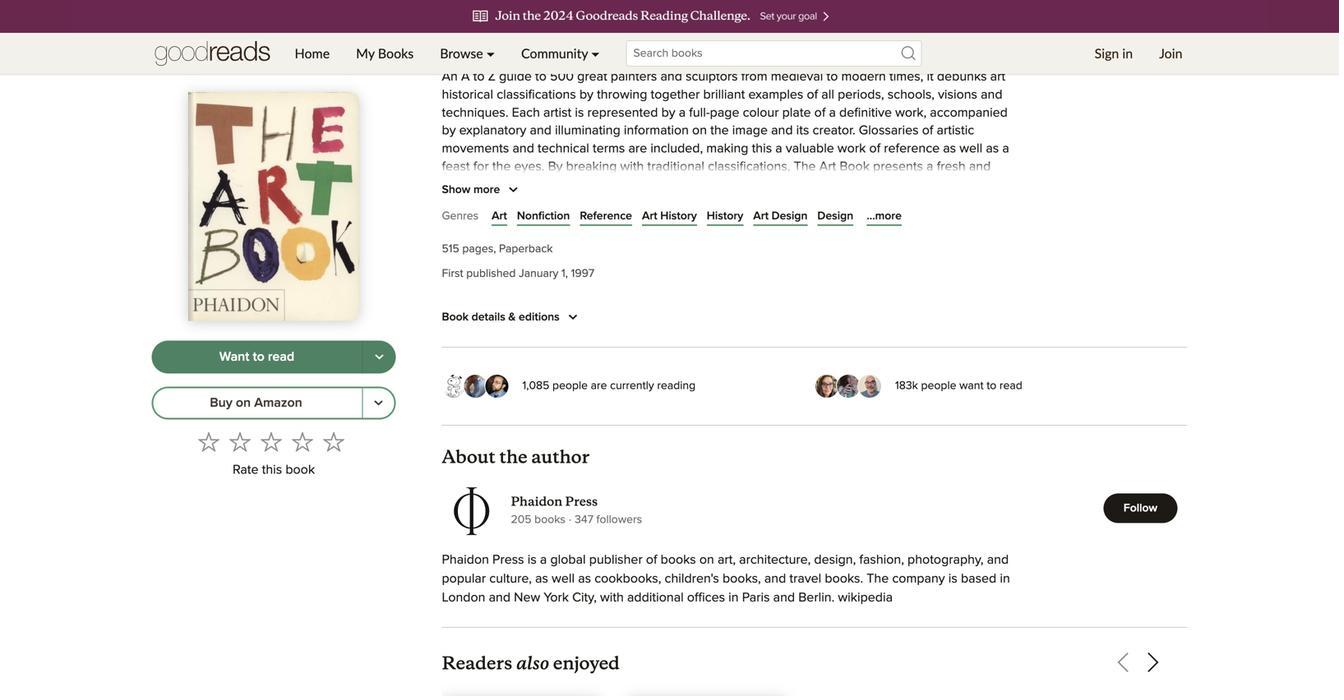 Task type: locate. For each thing, give the bounding box(es) containing it.
photography,
[[908, 554, 984, 567]]

art,
[[718, 554, 736, 567]]

1 ▾ from the left
[[487, 45, 495, 61]]

by down 'great'
[[580, 88, 594, 102]]

▾ up 'great'
[[592, 45, 600, 61]]

books up children's
[[661, 554, 696, 567]]

art down culture.
[[492, 211, 507, 222]]

book left details
[[442, 312, 469, 323]]

this right rate
[[262, 464, 282, 477]]

205 books
[[511, 514, 566, 526]]

book down work
[[840, 160, 870, 174]]

500
[[550, 70, 574, 83]]

0 horizontal spatial read
[[268, 351, 295, 364]]

1 horizontal spatial phaidon
[[511, 494, 563, 510]]

1 vertical spatial the
[[493, 160, 511, 174]]

art down valuable
[[820, 160, 837, 174]]

to left art:
[[546, 178, 557, 192]]

read
[[268, 351, 295, 364], [1000, 380, 1023, 392]]

illuminating
[[555, 124, 621, 138]]

2 vertical spatial is
[[949, 573, 958, 586]]

the right about
[[500, 446, 528, 468]]

0 horizontal spatial design
[[772, 211, 808, 222]]

2 people from the left
[[922, 380, 957, 392]]

with
[[621, 160, 644, 174], [600, 592, 624, 605]]

read right want
[[1000, 380, 1023, 392]]

a left valuable
[[776, 142, 783, 156]]

to inside button
[[253, 351, 265, 364]]

0 horizontal spatial the
[[794, 160, 816, 174]]

london
[[442, 592, 486, 605]]

want to read button
[[152, 341, 363, 374]]

york
[[544, 592, 569, 605]]

with down cookbooks,
[[600, 592, 624, 605]]

1997
[[571, 268, 595, 280]]

read inside button
[[268, 351, 295, 364]]

0 vertical spatial are
[[629, 142, 647, 156]]

1,
[[562, 268, 568, 280]]

phaidon up 205 books
[[511, 494, 563, 510]]

art for art history
[[642, 211, 658, 222]]

0 horizontal spatial in
[[729, 592, 739, 605]]

published
[[466, 268, 516, 280]]

this down image
[[752, 142, 772, 156]]

in right based
[[1000, 573, 1011, 586]]

design
[[772, 211, 808, 222], [818, 211, 854, 222]]

0 horizontal spatial people
[[553, 380, 588, 392]]

2 vertical spatial on
[[700, 554, 715, 567]]

accompanied
[[930, 106, 1008, 120]]

1 vertical spatial on
[[236, 397, 251, 410]]

▾ for community ▾
[[592, 45, 600, 61]]

read up amazon
[[268, 351, 295, 364]]

0 vertical spatial press
[[565, 494, 598, 510]]

history link
[[707, 208, 744, 225]]

0 vertical spatial well
[[960, 142, 983, 156]]

glossaries
[[859, 124, 919, 138]]

1 horizontal spatial are
[[629, 142, 647, 156]]

guide
[[499, 70, 532, 83]]

original
[[442, 178, 485, 192]]

1 horizontal spatial people
[[922, 380, 957, 392]]

books
[[378, 45, 414, 61]]

explanatory
[[459, 124, 527, 138]]

included,
[[651, 142, 703, 156]]

and up art design
[[783, 178, 805, 192]]

...more button
[[867, 208, 902, 225]]

0 vertical spatial the
[[711, 124, 729, 138]]

nonfiction link
[[517, 208, 570, 225]]

of down glossaries on the right top of the page
[[870, 142, 881, 156]]

1 vertical spatial read
[[1000, 380, 1023, 392]]

350
[[750, 35, 771, 46]]

0 vertical spatial with
[[621, 160, 644, 174]]

phaidon for phaidon press
[[511, 494, 563, 510]]

and down architecture,
[[765, 573, 787, 586]]

history inside 'link'
[[661, 211, 697, 222]]

it
[[927, 70, 934, 83]]

with inside phaidon press is a global publisher of books on art, architecture, design, fashion, photography, and popular culture, as well as cookbooks, children's books, and travel books. the company is based in london and new york city, with additional offices in paris and berlin. wikipedia
[[600, 592, 624, 605]]

press up "347"
[[565, 494, 598, 510]]

1 vertical spatial in
[[1000, 573, 1011, 586]]

are
[[629, 142, 647, 156], [591, 380, 607, 392]]

1 people from the left
[[553, 380, 588, 392]]

1 horizontal spatial design
[[818, 211, 854, 222]]

in down books, on the right bottom of page
[[729, 592, 739, 605]]

1 horizontal spatial books
[[661, 554, 696, 567]]

want
[[219, 351, 249, 364]]

the
[[794, 160, 816, 174], [867, 573, 889, 586]]

the inside phaidon press is a global publisher of books on art, architecture, design, fashion, photography, and popular culture, as well as cookbooks, children's books, and travel books. the company is based in london and new york city, with additional offices in paris and berlin. wikipedia
[[867, 573, 889, 586]]

0 horizontal spatial is
[[528, 554, 537, 567]]

show
[[442, 184, 471, 196]]

and left its
[[772, 124, 793, 138]]

1 horizontal spatial this
[[752, 142, 772, 156]]

of up cookbooks,
[[646, 554, 658, 567]]

by down together
[[662, 106, 676, 120]]

books,
[[723, 573, 761, 586]]

the down valuable
[[794, 160, 816, 174]]

rich
[[924, 178, 945, 192]]

are down information on the top of page
[[629, 142, 647, 156]]

0 vertical spatial in
[[1123, 45, 1133, 61]]

0 horizontal spatial history
[[661, 211, 697, 222]]

terms
[[593, 142, 625, 156]]

a
[[461, 70, 470, 83]]

throwing
[[597, 88, 648, 102]]

design down celebration
[[818, 211, 854, 222]]

press
[[565, 494, 598, 510], [493, 554, 524, 567]]

classifications,
[[708, 160, 791, 174]]

on right buy
[[236, 397, 251, 410]]

0 horizontal spatial press
[[493, 554, 524, 567]]

readers also enjoyed
[[442, 649, 620, 675]]

as up the "fresh"
[[944, 142, 957, 156]]

art down sourcebook
[[754, 211, 769, 222]]

on down full- at the right of the page
[[693, 124, 707, 138]]

on left art,
[[700, 554, 715, 567]]

156,337 ratings
[[665, 35, 741, 46]]

book inside an a to z guide to 500 great painters and sculptors from medieval to modern times, it debunks art historical classifications by throwing together brilliant examples of all periods, schools, visions and techniques. each artist is represented by a full-page colour plate of a definitive work, accompanied by explanatory and illuminating information on the image and its creator. glossaries of artistic movements and technical terms are included, making this a valuable work of reference as well as a feast for the eyes. by breaking with traditional classifications, the art book presents a fresh and original approach to art: an unparalleled visual sourcebook and a celebration of our rich and multi- faceted culture.
[[840, 160, 870, 174]]

phaidon press link
[[511, 494, 642, 510]]

press inside phaidon press is a global publisher of books on art, architecture, design, fashion, photography, and popular culture, as well as cookbooks, children's books, and travel books. the company is based in london and new york city, with additional offices in paris and berlin. wikipedia
[[493, 554, 524, 567]]

books
[[535, 514, 566, 526], [661, 554, 696, 567]]

0 vertical spatial by
[[580, 88, 594, 102]]

2 history from the left
[[707, 211, 744, 222]]

phaidon
[[511, 494, 563, 510], [442, 554, 489, 567]]

0 vertical spatial book
[[840, 160, 870, 174]]

art down unparalleled at the top of page
[[642, 211, 658, 222]]

design,
[[815, 554, 856, 567]]

ratings
[[707, 35, 741, 46]]

0 vertical spatial the
[[794, 160, 816, 174]]

paperback
[[499, 243, 553, 255]]

to right the want
[[253, 351, 265, 364]]

people right 183k
[[922, 380, 957, 392]]

is up "illuminating"
[[575, 106, 584, 120]]

and up based
[[988, 554, 1009, 567]]

want
[[960, 380, 984, 392]]

cookbooks,
[[595, 573, 662, 586]]

1 horizontal spatial the
[[867, 573, 889, 586]]

join link
[[1147, 33, 1196, 74]]

in right sign
[[1123, 45, 1133, 61]]

and down the "fresh"
[[948, 178, 970, 192]]

follow button
[[1104, 494, 1178, 524]]

art inside 'link'
[[642, 211, 658, 222]]

0 horizontal spatial well
[[552, 573, 575, 586]]

with up unparalleled at the top of page
[[621, 160, 644, 174]]

show more
[[442, 184, 500, 196]]

nonfiction
[[517, 211, 570, 222]]

1 vertical spatial press
[[493, 554, 524, 567]]

0 vertical spatial read
[[268, 351, 295, 364]]

culture.
[[489, 196, 531, 210]]

wikipedia
[[838, 592, 893, 605]]

well down artistic
[[960, 142, 983, 156]]

press for phaidon press is a global publisher of books on art, architecture, design, fashion, photography, and popular culture, as well as cookbooks, children's books, and travel books. the company is based in london and new york city, with additional offices in paris and berlin. wikipedia
[[493, 554, 524, 567]]

this inside rate this book element
[[262, 464, 282, 477]]

art for art
[[492, 211, 507, 222]]

are left currently on the bottom left of page
[[591, 380, 607, 392]]

1 history from the left
[[661, 211, 697, 222]]

1 horizontal spatial book
[[840, 160, 870, 174]]

rate this book element
[[152, 426, 396, 483]]

pages,
[[463, 243, 496, 255]]

details
[[472, 312, 506, 323]]

berlin.
[[799, 592, 835, 605]]

&
[[509, 312, 516, 323]]

1 horizontal spatial history
[[707, 211, 744, 222]]

2 horizontal spatial in
[[1123, 45, 1133, 61]]

1 horizontal spatial read
[[1000, 380, 1023, 392]]

also
[[517, 649, 549, 675]]

well down global
[[552, 573, 575, 586]]

and up eyes.
[[513, 142, 535, 156]]

0 horizontal spatial by
[[442, 124, 456, 138]]

0 horizontal spatial books
[[535, 514, 566, 526]]

1 vertical spatial with
[[600, 592, 624, 605]]

press up culture,
[[493, 554, 524, 567]]

a
[[679, 106, 686, 120], [829, 106, 836, 120], [776, 142, 783, 156], [1003, 142, 1010, 156], [927, 160, 934, 174], [808, 178, 815, 192], [540, 554, 547, 567]]

0 vertical spatial phaidon
[[511, 494, 563, 510]]

1 vertical spatial well
[[552, 573, 575, 586]]

rating 0 out of 5 group
[[193, 426, 350, 458]]

None search field
[[613, 40, 936, 67]]

1 horizontal spatial ▾
[[592, 45, 600, 61]]

0 horizontal spatial are
[[591, 380, 607, 392]]

by down techniques.
[[442, 124, 456, 138]]

0 vertical spatial books
[[535, 514, 566, 526]]

is up culture,
[[528, 554, 537, 567]]

an a to z guide to 500 great painters and sculptors from medieval to modern times, it debunks art historical classifications by throwing together brilliant examples of all periods, schools, visions and techniques. each artist is represented by a full-page colour plate of a definitive work, accompanied by explanatory and illuminating information on the image and its creator. glossaries of artistic movements and technical terms are included, making this a valuable work of reference as well as a feast for the eyes. by breaking with traditional classifications, the art book presents a fresh and original approach to art: an unparalleled visual sourcebook and a celebration of our rich and multi- faceted culture.
[[442, 70, 1010, 210]]

techniques.
[[442, 106, 509, 120]]

2 ▾ from the left
[[592, 45, 600, 61]]

popular
[[442, 573, 486, 586]]

0 horizontal spatial ▾
[[487, 45, 495, 61]]

0 horizontal spatial book
[[442, 312, 469, 323]]

1 vertical spatial book
[[442, 312, 469, 323]]

work
[[838, 142, 866, 156]]

people
[[553, 380, 588, 392], [922, 380, 957, 392]]

1 vertical spatial by
[[662, 106, 676, 120]]

1 horizontal spatial in
[[1000, 573, 1011, 586]]

is
[[575, 106, 584, 120], [528, 554, 537, 567], [949, 573, 958, 586]]

rate 5 out of 5 image
[[323, 431, 345, 453]]

1 vertical spatial books
[[661, 554, 696, 567]]

its
[[797, 124, 810, 138]]

reading
[[657, 380, 696, 392]]

the right for
[[493, 160, 511, 174]]

as up york
[[536, 573, 549, 586]]

Search by book title or ISBN text field
[[626, 40, 922, 67]]

183k
[[896, 380, 919, 392]]

0 horizontal spatial phaidon
[[442, 554, 489, 567]]

2 horizontal spatial is
[[949, 573, 958, 586]]

and down culture,
[[489, 592, 511, 605]]

books down phaidon press
[[535, 514, 566, 526]]

this inside an a to z guide to 500 great painters and sculptors from medieval to modern times, it debunks art historical classifications by throwing together brilliant examples of all periods, schools, visions and techniques. each artist is represented by a full-page colour plate of a definitive work, accompanied by explanatory and illuminating information on the image and its creator. glossaries of artistic movements and technical terms are included, making this a valuable work of reference as well as a feast for the eyes. by breaking with traditional classifications, the art book presents a fresh and original approach to art: an unparalleled visual sourcebook and a celebration of our rich and multi- faceted culture.
[[752, 142, 772, 156]]

the down fashion,
[[867, 573, 889, 586]]

first
[[442, 268, 464, 280]]

▾ up 'z' at the top left
[[487, 45, 495, 61]]

art
[[820, 160, 837, 174], [492, 211, 507, 222], [642, 211, 658, 222], [754, 211, 769, 222]]

rating 3.86 out of 5 image
[[437, 23, 593, 54]]

well inside phaidon press is a global publisher of books on art, architecture, design, fashion, photography, and popular culture, as well as cookbooks, children's books, and travel books. the company is based in london and new york city, with additional offices in paris and berlin. wikipedia
[[552, 573, 575, 586]]

valuable
[[786, 142, 835, 156]]

painters
[[611, 70, 657, 83]]

art for art design
[[754, 211, 769, 222]]

1 vertical spatial the
[[867, 573, 889, 586]]

0 horizontal spatial this
[[262, 464, 282, 477]]

2 vertical spatial in
[[729, 592, 739, 605]]

a inside phaidon press is a global publisher of books on art, architecture, design, fashion, photography, and popular culture, as well as cookbooks, children's books, and travel books. the company is based in london and new york city, with additional offices in paris and berlin. wikipedia
[[540, 554, 547, 567]]

a up top genres for this book element
[[808, 178, 815, 192]]

art:
[[561, 178, 579, 192]]

design left design link
[[772, 211, 808, 222]]

the down page
[[711, 124, 729, 138]]

history down sourcebook
[[707, 211, 744, 222]]

phaidon inside phaidon press is a global publisher of books on art, architecture, design, fashion, photography, and popular culture, as well as cookbooks, children's books, and travel books. the company is based in london and new york city, with additional offices in paris and berlin. wikipedia
[[442, 554, 489, 567]]

1 vertical spatial phaidon
[[442, 554, 489, 567]]

0 vertical spatial this
[[752, 142, 772, 156]]

to up classifications
[[535, 70, 547, 83]]

to up the all
[[827, 70, 838, 83]]

1 horizontal spatial is
[[575, 106, 584, 120]]

1 vertical spatial this
[[262, 464, 282, 477]]

average rating of 3.86 stars. figure
[[437, 23, 665, 59]]

1 horizontal spatial press
[[565, 494, 598, 510]]

january
[[519, 268, 559, 280]]

phaidon up 'popular'
[[442, 554, 489, 567]]

is down photography,
[[949, 573, 958, 586]]

home image
[[155, 33, 270, 74]]

a left global
[[540, 554, 547, 567]]

history down visual
[[661, 211, 697, 222]]

people right 1,085
[[553, 380, 588, 392]]

sign in link
[[1082, 33, 1147, 74]]

my books link
[[343, 33, 427, 74]]

0 vertical spatial is
[[575, 106, 584, 120]]

1 horizontal spatial well
[[960, 142, 983, 156]]

rate 4 out of 5 image
[[292, 431, 313, 453]]

work,
[[896, 106, 927, 120]]

fresh
[[937, 160, 966, 174]]

0 vertical spatial on
[[693, 124, 707, 138]]

people for are
[[553, 380, 588, 392]]

and
[[661, 70, 683, 83], [981, 88, 1003, 102], [530, 124, 552, 138], [772, 124, 793, 138], [513, 142, 535, 156], [970, 160, 991, 174], [783, 178, 805, 192], [948, 178, 970, 192], [988, 554, 1009, 567], [765, 573, 787, 586], [489, 592, 511, 605], [774, 592, 795, 605]]

about the author
[[442, 446, 590, 468]]

phaidon for phaidon press is a global publisher of books on art, architecture, design, fashion, photography, and popular culture, as well as cookbooks, children's books, and travel books. the company is based in london and new york city, with additional offices in paris and berlin. wikipedia
[[442, 554, 489, 567]]

represented
[[588, 106, 658, 120]]



Task type: vqa. For each thing, say whether or not it's contained in the screenshot.
The Book of Doors by Gareth  Brown image
no



Task type: describe. For each thing, give the bounding box(es) containing it.
on inside phaidon press is a global publisher of books on art, architecture, design, fashion, photography, and popular culture, as well as cookbooks, children's books, and travel books. the company is based in london and new york city, with additional offices in paris and berlin. wikipedia
[[700, 554, 715, 567]]

a up the multi-
[[1003, 142, 1010, 156]]

art design link
[[754, 208, 808, 225]]

travel
[[790, 573, 822, 586]]

as up the multi-
[[986, 142, 999, 156]]

z
[[488, 70, 496, 83]]

...more
[[867, 211, 902, 222]]

1 design from the left
[[772, 211, 808, 222]]

rate 2 out of 5 image
[[229, 431, 251, 453]]

art link
[[492, 208, 507, 225]]

to left 'z' at the top left
[[473, 70, 485, 83]]

community
[[521, 45, 588, 61]]

of left the all
[[807, 88, 818, 102]]

home
[[295, 45, 330, 61]]

all
[[822, 88, 835, 102]]

top genres for this book element
[[442, 206, 1188, 232]]

information
[[624, 124, 689, 138]]

medieval
[[771, 70, 824, 83]]

of inside phaidon press is a global publisher of books on art, architecture, design, fashion, photography, and popular culture, as well as cookbooks, children's books, and travel books. the company is based in london and new york city, with additional offices in paris and berlin. wikipedia
[[646, 554, 658, 567]]

well inside an a to z guide to 500 great painters and sculptors from medieval to modern times, it debunks art historical classifications by throwing together brilliant examples of all periods, schools, visions and techniques. each artist is represented by a full-page colour plate of a definitive work, accompanied by explanatory and illuminating information on the image and its creator. glossaries of artistic movements and technical terms are included, making this a valuable work of reference as well as a feast for the eyes. by breaking with traditional classifications, the art book presents a fresh and original approach to art: an unparalleled visual sourcebook and a celebration of our rich and multi- faceted culture.
[[960, 142, 983, 156]]

my books
[[356, 45, 414, 61]]

to right want
[[987, 380, 997, 392]]

press for phaidon press
[[565, 494, 598, 510]]

reference link
[[580, 208, 632, 225]]

historical
[[442, 88, 494, 102]]

and up the multi-
[[970, 160, 991, 174]]

city,
[[573, 592, 597, 605]]

2 design from the left
[[818, 211, 854, 222]]

art inside an a to z guide to 500 great painters and sculptors from medieval to modern times, it debunks art historical classifications by throwing together brilliant examples of all periods, schools, visions and techniques. each artist is represented by a full-page colour plate of a definitive work, accompanied by explanatory and illuminating information on the image and its creator. glossaries of artistic movements and technical terms are included, making this a valuable work of reference as well as a feast for the eyes. by breaking with traditional classifications, the art book presents a fresh and original approach to art: an unparalleled visual sourcebook and a celebration of our rich and multi- faceted culture.
[[820, 160, 837, 174]]

book details & editions
[[442, 312, 560, 323]]

books.
[[825, 573, 864, 586]]

is inside an a to z guide to 500 great painters and sculptors from medieval to modern times, it debunks art historical classifications by throwing together brilliant examples of all periods, schools, visions and techniques. each artist is represented by a full-page colour plate of a definitive work, accompanied by explanatory and illuminating information on the image and its creator. glossaries of artistic movements and technical terms are included, making this a valuable work of reference as well as a feast for the eyes. by breaking with traditional classifications, the art book presents a fresh and original approach to art: an unparalleled visual sourcebook and a celebration of our rich and multi- faceted culture.
[[575, 106, 584, 120]]

2 vertical spatial by
[[442, 124, 456, 138]]

debunks
[[938, 70, 987, 83]]

book details & editions button
[[442, 308, 583, 327]]

from
[[742, 70, 768, 83]]

rate 3 out of 5 image
[[261, 431, 282, 453]]

periods,
[[838, 88, 885, 102]]

enjoyed
[[553, 653, 620, 675]]

buy
[[210, 397, 233, 410]]

currently
[[610, 380, 654, 392]]

rate 1 out of 5 image
[[198, 431, 220, 453]]

2 horizontal spatial by
[[662, 106, 676, 120]]

based
[[961, 573, 997, 586]]

156,337 ratings and 350 reviews figure
[[665, 30, 812, 49]]

followers
[[597, 514, 642, 526]]

205
[[511, 514, 532, 526]]

of left our
[[886, 178, 898, 192]]

of down the all
[[815, 106, 826, 120]]

author
[[532, 446, 590, 468]]

the inside an a to z guide to 500 great painters and sculptors from medieval to modern times, it debunks art historical classifications by throwing together brilliant examples of all periods, schools, visions and techniques. each artist is represented by a full-page colour plate of a definitive work, accompanied by explanatory and illuminating information on the image and its creator. glossaries of artistic movements and technical terms are included, making this a valuable work of reference as well as a feast for the eyes. by breaking with traditional classifications, the art book presents a fresh and original approach to art: an unparalleled visual sourcebook and a celebration of our rich and multi- faceted culture.
[[794, 160, 816, 174]]

book inside button
[[442, 312, 469, 323]]

reference
[[580, 211, 632, 222]]

2 vertical spatial the
[[500, 446, 528, 468]]

for
[[474, 160, 489, 174]]

by
[[548, 160, 563, 174]]

sign in
[[1095, 45, 1133, 61]]

feast
[[442, 160, 470, 174]]

design link
[[818, 208, 854, 225]]

art history
[[642, 211, 697, 222]]

reference
[[884, 142, 940, 156]]

art
[[991, 70, 1006, 83]]

full-
[[689, 106, 710, 120]]

join goodreads' 2024 reading challenge image
[[72, 0, 1268, 33]]

movements
[[442, 142, 509, 156]]

of up reference on the right
[[923, 124, 934, 138]]

join
[[1160, 45, 1183, 61]]

and down each
[[530, 124, 552, 138]]

books inside phaidon press is a global publisher of books on art, architecture, design, fashion, photography, and popular culture, as well as cookbooks, children's books, and travel books. the company is based in london and new york city, with additional offices in paris and berlin. wikipedia
[[661, 554, 696, 567]]

a left full- at the right of the page
[[679, 106, 686, 120]]

183k people want to read
[[896, 380, 1023, 392]]

and right paris
[[774, 592, 795, 605]]

reviews
[[774, 35, 812, 46]]

examples
[[749, 88, 804, 102]]

phaidon press is a global publisher of books on art, architecture, design, fashion, photography, and popular culture, as well as cookbooks, children's books, and travel books. the company is based in london and new york city, with additional offices in paris and berlin. wikipedia
[[442, 554, 1011, 605]]

people for want
[[922, 380, 957, 392]]

readers
[[442, 653, 513, 675]]

show more button
[[442, 180, 523, 200]]

on inside an a to z guide to 500 great painters and sculptors from medieval to modern times, it debunks art historical classifications by throwing together brilliant examples of all periods, schools, visions and techniques. each artist is represented by a full-page colour plate of a definitive work, accompanied by explanatory and illuminating information on the image and its creator. glossaries of artistic movements and technical terms are included, making this a valuable work of reference as well as a feast for the eyes. by breaking with traditional classifications, the art book presents a fresh and original approach to art: an unparalleled visual sourcebook and a celebration of our rich and multi- faceted culture.
[[693, 124, 707, 138]]

more
[[474, 184, 500, 196]]

1 horizontal spatial by
[[580, 88, 594, 102]]

as up city,
[[578, 573, 591, 586]]

with inside an a to z guide to 500 great painters and sculptors from medieval to modern times, it debunks art historical classifications by throwing together brilliant examples of all periods, schools, visions and techniques. each artist is represented by a full-page colour plate of a definitive work, accompanied by explanatory and illuminating information on the image and its creator. glossaries of artistic movements and technical terms are included, making this a valuable work of reference as well as a feast for the eyes. by breaking with traditional classifications, the art book presents a fresh and original approach to art: an unparalleled visual sourcebook and a celebration of our rich and multi- faceted culture.
[[621, 160, 644, 174]]

architecture,
[[740, 554, 811, 567]]

browse ▾
[[440, 45, 495, 61]]

▾ for browse ▾
[[487, 45, 495, 61]]

new
[[514, 592, 541, 605]]

a up rich
[[927, 160, 934, 174]]

first published january 1, 1997
[[442, 268, 595, 280]]

350 reviews
[[750, 35, 812, 46]]

schools,
[[888, 88, 935, 102]]

visual
[[675, 178, 708, 192]]

brilliant
[[704, 88, 745, 102]]

347
[[575, 514, 594, 526]]

and down art
[[981, 88, 1003, 102]]

artistic
[[937, 124, 975, 138]]

paris
[[742, 592, 770, 605]]

times,
[[890, 70, 924, 83]]

1 vertical spatial is
[[528, 554, 537, 567]]

1,085
[[523, 380, 550, 392]]

art history link
[[642, 208, 697, 225]]

our
[[901, 178, 920, 192]]

sourcebook
[[711, 178, 779, 192]]

156,337
[[665, 35, 704, 46]]

modern
[[842, 70, 887, 83]]

culture,
[[490, 573, 532, 586]]

are inside an a to z guide to 500 great painters and sculptors from medieval to modern times, it debunks art historical classifications by throwing together brilliant examples of all periods, schools, visions and techniques. each artist is represented by a full-page colour plate of a definitive work, accompanied by explanatory and illuminating information on the image and its creator. glossaries of artistic movements and technical terms are included, making this a valuable work of reference as well as a feast for the eyes. by breaking with traditional classifications, the art book presents a fresh and original approach to art: an unparalleled visual sourcebook and a celebration of our rich and multi- faceted culture.
[[629, 142, 647, 156]]

image
[[733, 124, 768, 138]]

visions
[[938, 88, 978, 102]]

profile image for phaidon press. image
[[442, 482, 501, 541]]

unparalleled
[[600, 178, 671, 192]]

a up the creator.
[[829, 106, 836, 120]]

page
[[710, 106, 740, 120]]

plate
[[783, 106, 811, 120]]

1 vertical spatial are
[[591, 380, 607, 392]]

and up together
[[661, 70, 683, 83]]

amazon
[[254, 397, 302, 410]]

follow
[[1124, 503, 1158, 514]]

community ▾
[[521, 45, 600, 61]]

phaidon press
[[511, 494, 598, 510]]

colour
[[743, 106, 779, 120]]

347 followers
[[575, 514, 642, 526]]



